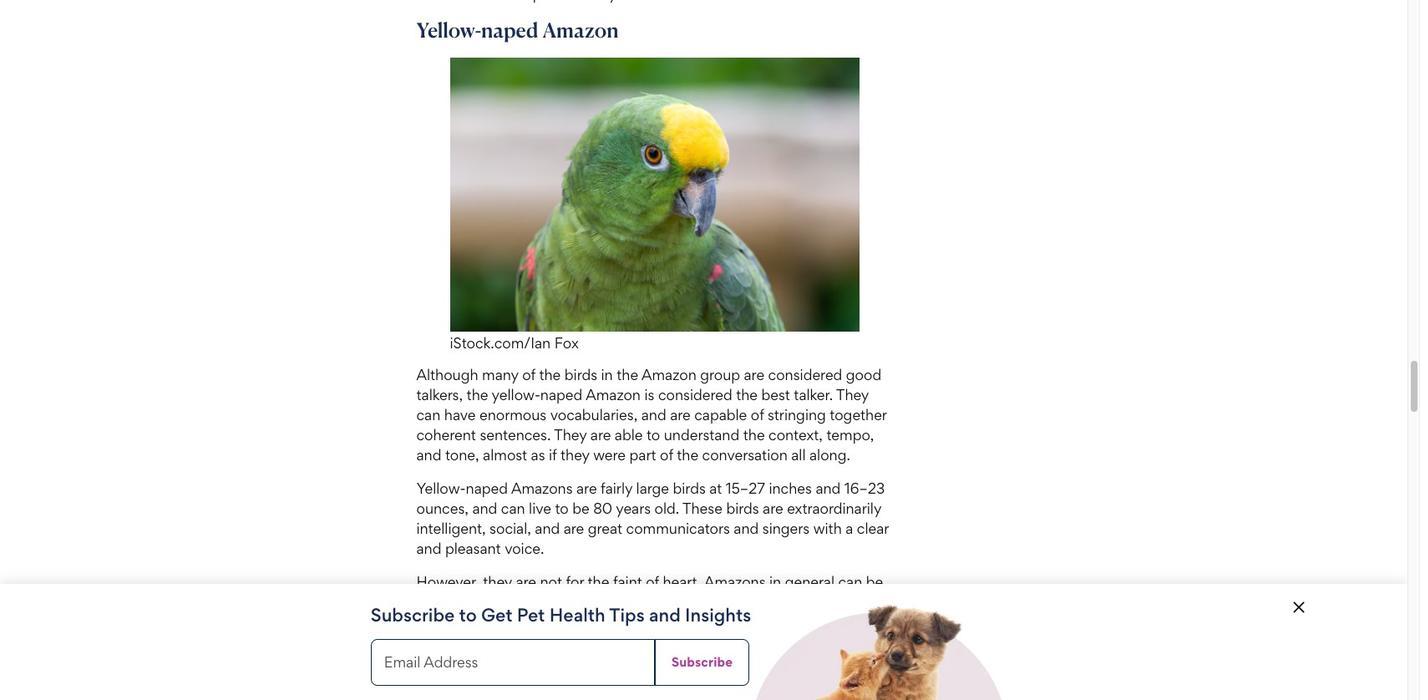 Task type: locate. For each thing, give the bounding box(es) containing it.
for right not
[[566, 573, 584, 590]]

0 horizontal spatial a
[[475, 673, 483, 691]]

were
[[593, 446, 626, 463]]

at
[[710, 479, 722, 497]]

be up bites,
[[866, 573, 884, 590]]

1 vertical spatial many
[[759, 613, 795, 631]]

vocabularies,
[[550, 406, 638, 423]]

1 horizontal spatial from
[[582, 593, 613, 610]]

they
[[837, 386, 869, 403], [554, 426, 587, 443]]

yellow-
[[492, 386, 541, 403]]

old.
[[655, 499, 680, 517]]

can up the social,
[[501, 499, 525, 517]]

birds down fox
[[565, 366, 598, 383]]

1 horizontal spatial amazons
[[704, 573, 766, 590]]

1 horizontal spatial pleasant
[[617, 593, 673, 610]]

amazons up live
[[511, 479, 573, 497]]

can inside yellow-naped amazons are fairly large birds at 15–27 inches and 16–23 ounces, and can live to be 80 years old. these birds are extraordinarily intelligent, social, and are great communicators and singers with a clear and pleasant voice.
[[501, 499, 525, 517]]

very
[[417, 593, 445, 610]]

0 vertical spatial amazons
[[511, 479, 573, 497]]

to up part
[[647, 426, 660, 443]]

not
[[540, 573, 562, 590]]

istock.com/ian
[[450, 334, 551, 351]]

to inside however, they are not for the faint of heart. amazons in general can be very moody and change from pleasant to biting quickly. a strong knowledge of parrot body language can help avoid many painful bites, particularly from males during breeding season. this "attitude" is generally something that cannot be adjusted with training, making the amazon a wonderful talker for more advanced bird owners.
[[676, 593, 690, 610]]

they up if
[[554, 426, 587, 443]]

the
[[539, 366, 561, 383], [617, 366, 639, 383], [467, 386, 488, 403], [736, 386, 758, 403], [744, 426, 765, 443], [677, 446, 699, 463], [588, 573, 610, 590], [860, 653, 881, 671]]

naped inside although many of the birds in the amazon group are considered good talkers, the yellow-naped amazon is considered the best talker. they can have enormous vocabularies, and are capable of stringing together coherent sentences. they are able to understand the context, tempo, and tone, almost as if they were part of the conversation all along.
[[541, 386, 583, 403]]

2 horizontal spatial birds
[[727, 499, 759, 517]]

they
[[561, 446, 590, 463], [483, 573, 512, 590]]

subscribe
[[371, 604, 455, 626], [672, 654, 733, 670]]

yellow-
[[417, 18, 481, 43], [417, 479, 466, 497]]

talker
[[558, 673, 593, 691]]

a left the clear
[[846, 519, 854, 537]]

considered up talker.
[[768, 366, 843, 383]]

to inside newsletter subscription element
[[459, 604, 477, 626]]

are up 80
[[577, 479, 597, 497]]

0 vertical spatial naped
[[481, 18, 539, 43]]

birds inside although many of the birds in the amazon group are considered good talkers, the yellow-naped amazon is considered the best talker. they can have enormous vocabularies, and are capable of stringing together coherent sentences. they are able to understand the context, tempo, and tone, almost as if they were part of the conversation all along.
[[565, 366, 598, 383]]

particularly
[[417, 633, 490, 651]]

0 horizontal spatial they
[[554, 426, 587, 443]]

be
[[573, 499, 590, 517], [866, 573, 884, 590], [635, 653, 652, 671]]

many
[[482, 366, 519, 383], [759, 613, 795, 631]]

1 horizontal spatial a
[[846, 519, 854, 537]]

a inside however, they are not for the faint of heart. amazons in general can be very moody and change from pleasant to biting quickly. a strong knowledge of parrot body language can help avoid many painful bites, particularly from males during breeding season. this "attitude" is generally something that cannot be adjusted with training, making the amazon a wonderful talker for more advanced bird owners.
[[475, 673, 483, 691]]

0 horizontal spatial pleasant
[[445, 539, 501, 557]]

and down live
[[535, 519, 560, 537]]

context,
[[769, 426, 823, 443]]

0 vertical spatial in
[[601, 366, 613, 383]]

1 horizontal spatial be
[[635, 653, 652, 671]]

subscribe inside button
[[672, 654, 733, 670]]

from
[[582, 593, 613, 610], [494, 633, 526, 651]]

bites,
[[848, 613, 884, 631]]

and inside however, they are not for the faint of heart. amazons in general can be very moody and change from pleasant to biting quickly. a strong knowledge of parrot body language can help avoid many painful bites, particularly from males during breeding season. this "attitude" is generally something that cannot be adjusted with training, making the amazon a wonderful talker for more advanced bird owners.
[[500, 593, 525, 610]]

0 horizontal spatial in
[[601, 366, 613, 383]]

in inside however, they are not for the faint of heart. amazons in general can be very moody and change from pleasant to biting quickly. a strong knowledge of parrot body language can help avoid many painful bites, particularly from males during breeding season. this "attitude" is generally something that cannot be adjusted with training, making the amazon a wonderful talker for more advanced bird owners.
[[770, 573, 782, 590]]

with up bird
[[717, 653, 746, 671]]

0 vertical spatial for
[[566, 573, 584, 590]]

1 vertical spatial yellow-
[[417, 479, 466, 497]]

0 horizontal spatial considered
[[658, 386, 733, 403]]

birds down 15–27
[[727, 499, 759, 517]]

although many of the birds in the amazon group are considered good talkers, the yellow-naped amazon is considered the best talker. they can have enormous vocabularies, and are capable of stringing together coherent sentences. they are able to understand the context, tempo, and tone, almost as if they were part of the conversation all along.
[[417, 366, 887, 463]]

are up singers
[[763, 499, 784, 517]]

0 horizontal spatial for
[[566, 573, 584, 590]]

subscribe down "season."
[[672, 654, 733, 670]]

0 vertical spatial birds
[[565, 366, 598, 383]]

0 horizontal spatial they
[[483, 573, 512, 590]]

pleasant down intelligent,
[[445, 539, 501, 557]]

of down best
[[751, 406, 764, 423]]

group
[[701, 366, 740, 383]]

talkers,
[[417, 386, 463, 403]]

0 vertical spatial is
[[645, 386, 655, 403]]

voice.
[[505, 539, 544, 557]]

a down generally
[[475, 673, 483, 691]]

along.
[[810, 446, 851, 463]]

they inside although many of the birds in the amazon group are considered good talkers, the yellow-naped amazon is considered the best talker. they can have enormous vocabularies, and are capable of stringing together coherent sentences. they are able to understand the context, tempo, and tone, almost as if they were part of the conversation all along.
[[561, 446, 590, 463]]

pleasant
[[445, 539, 501, 557], [617, 593, 673, 610]]

many down quickly. on the bottom right
[[759, 613, 795, 631]]

1 vertical spatial a
[[475, 673, 483, 691]]

faint
[[613, 573, 642, 590]]

and up the extraordinarily
[[816, 479, 841, 497]]

2 yellow- from the top
[[417, 479, 466, 497]]

in inside although many of the birds in the amazon group are considered good talkers, the yellow-naped amazon is considered the best talker. they can have enormous vocabularies, and are capable of stringing together coherent sentences. they are able to understand the context, tempo, and tone, almost as if they were part of the conversation all along.
[[601, 366, 613, 383]]

0 horizontal spatial is
[[645, 386, 655, 403]]

and up able
[[642, 406, 667, 423]]

in up 'vocabularies,'
[[601, 366, 613, 383]]

coherent
[[417, 426, 476, 443]]

language
[[593, 613, 655, 631]]

almost
[[483, 446, 527, 463]]

1 vertical spatial with
[[717, 653, 746, 671]]

good
[[846, 366, 882, 383]]

a
[[846, 519, 854, 537], [475, 673, 483, 691]]

and down intelligent,
[[417, 539, 442, 557]]

1 horizontal spatial considered
[[768, 366, 843, 383]]

parrot
[[511, 613, 551, 631]]

are left great
[[564, 519, 584, 537]]

1 vertical spatial in
[[770, 573, 782, 590]]

0 vertical spatial a
[[846, 519, 854, 537]]

social,
[[490, 519, 531, 537]]

1 horizontal spatial they
[[561, 446, 590, 463]]

1 vertical spatial naped
[[541, 386, 583, 403]]

1 horizontal spatial they
[[837, 386, 869, 403]]

puppy and kitten hugging image
[[756, 598, 1002, 700]]

can
[[417, 406, 441, 423], [501, 499, 525, 517], [839, 573, 863, 590], [658, 613, 682, 631]]

1 vertical spatial birds
[[673, 479, 706, 497]]

heart.
[[663, 573, 701, 590]]

can down talkers,
[[417, 406, 441, 423]]

the left best
[[736, 386, 758, 403]]

they up together
[[837, 386, 869, 403]]

naped for amazons
[[466, 479, 508, 497]]

naped
[[481, 18, 539, 43], [541, 386, 583, 403], [466, 479, 508, 497]]

to left get
[[459, 604, 477, 626]]

adjusted
[[656, 653, 713, 671]]

1 vertical spatial amazons
[[704, 573, 766, 590]]

are inside however, they are not for the faint of heart. amazons in general can be very moody and change from pleasant to biting quickly. a strong knowledge of parrot body language can help avoid many painful bites, particularly from males during breeding season. this "attitude" is generally something that cannot be adjusted with training, making the amazon a wonderful talker for more advanced bird owners.
[[516, 573, 537, 590]]

and
[[642, 406, 667, 423], [417, 446, 442, 463], [816, 479, 841, 497], [472, 499, 498, 517], [535, 519, 560, 537], [734, 519, 759, 537], [417, 539, 442, 557], [500, 593, 525, 610], [649, 604, 681, 626]]

1 vertical spatial for
[[597, 673, 615, 691]]

pleasant down faint
[[617, 593, 673, 610]]

1 horizontal spatial is
[[834, 633, 844, 651]]

help
[[686, 613, 715, 631]]

1 yellow- from the top
[[417, 18, 481, 43]]

tempo,
[[827, 426, 874, 443]]

and up breeding
[[649, 604, 681, 626]]

considered down group
[[658, 386, 733, 403]]

if
[[549, 446, 557, 463]]

fairly
[[601, 479, 633, 497]]

and down "coherent"
[[417, 446, 442, 463]]

be left 80
[[573, 499, 590, 517]]

of
[[522, 366, 536, 383], [751, 406, 764, 423], [660, 446, 673, 463], [646, 573, 659, 590], [494, 613, 507, 631]]

birds
[[565, 366, 598, 383], [673, 479, 706, 497], [727, 499, 759, 517]]

0 vertical spatial they
[[561, 446, 590, 463]]

1 horizontal spatial subscribe
[[672, 654, 733, 670]]

be down breeding
[[635, 653, 652, 671]]

1 vertical spatial subscribe
[[672, 654, 733, 670]]

0 vertical spatial be
[[573, 499, 590, 517]]

to down heart.
[[676, 593, 690, 610]]

0 vertical spatial with
[[814, 519, 842, 537]]

0 horizontal spatial amazons
[[511, 479, 573, 497]]

birds up these
[[673, 479, 706, 497]]

0 horizontal spatial be
[[573, 499, 590, 517]]

from up 'body'
[[582, 593, 613, 610]]

1 vertical spatial considered
[[658, 386, 733, 403]]

amazons up biting
[[704, 573, 766, 590]]

1 vertical spatial from
[[494, 633, 526, 651]]

understand
[[664, 426, 740, 443]]

with inside however, they are not for the faint of heart. amazons in general can be very moody and change from pleasant to biting quickly. a strong knowledge of parrot body language can help avoid many painful bites, particularly from males during breeding season. this "attitude" is generally something that cannot be adjusted with training, making the amazon a wonderful talker for more advanced bird owners.
[[717, 653, 746, 671]]

0 horizontal spatial many
[[482, 366, 519, 383]]

in up quickly. on the bottom right
[[770, 573, 782, 590]]

quickly.
[[736, 593, 786, 610]]

2 vertical spatial birds
[[727, 499, 759, 517]]

0 horizontal spatial subscribe
[[371, 604, 455, 626]]

1 vertical spatial they
[[483, 573, 512, 590]]

many up the yellow-
[[482, 366, 519, 383]]

amazon
[[543, 18, 619, 43], [642, 366, 697, 383], [586, 386, 641, 403], [417, 673, 471, 691]]

1 horizontal spatial many
[[759, 613, 795, 631]]

is up making at the right bottom of the page
[[834, 633, 844, 651]]

from up the something
[[494, 633, 526, 651]]

are up best
[[744, 366, 765, 383]]

however, they are not for the faint of heart. amazons in general can be very moody and change from pleasant to biting quickly. a strong knowledge of parrot body language can help avoid many painful bites, particularly from males during breeding season. this "attitude" is generally something that cannot be adjusted with training, making the amazon a wonderful talker for more advanced bird owners.
[[417, 573, 884, 691]]

and up parrot
[[500, 593, 525, 610]]

to right live
[[555, 499, 569, 517]]

strong
[[803, 593, 846, 610]]

0 horizontal spatial with
[[717, 653, 746, 671]]

1 horizontal spatial in
[[770, 573, 782, 590]]

health
[[550, 604, 606, 626]]

are left not
[[516, 573, 537, 590]]

with
[[814, 519, 842, 537], [717, 653, 746, 671]]

0 vertical spatial many
[[482, 366, 519, 383]]

they right if
[[561, 446, 590, 463]]

none email field inside newsletter subscription element
[[371, 639, 655, 686]]

yellow- inside yellow-naped amazons are fairly large birds at 15–27 inches and 16–23 ounces, and can live to be 80 years old. these birds are extraordinarily intelligent, social, and are great communicators and singers with a clear and pleasant voice.
[[417, 479, 466, 497]]

yellow- for yellow-naped amazon
[[417, 18, 481, 43]]

is inside although many of the birds in the amazon group are considered good talkers, the yellow-naped amazon is considered the best talker. they can have enormous vocabularies, and are capable of stringing together coherent sentences. they are able to understand the context, tempo, and tone, almost as if they were part of the conversation all along.
[[645, 386, 655, 403]]

fox
[[555, 334, 579, 351]]

0 vertical spatial subscribe
[[371, 604, 455, 626]]

0 vertical spatial pleasant
[[445, 539, 501, 557]]

None email field
[[371, 639, 655, 686]]

enormous
[[480, 406, 547, 423]]

2 vertical spatial naped
[[466, 479, 508, 497]]

1 vertical spatial is
[[834, 633, 844, 651]]

subscribe down however,
[[371, 604, 455, 626]]

with down the extraordinarily
[[814, 519, 842, 537]]

1 horizontal spatial with
[[814, 519, 842, 537]]

for down the 'cannot'
[[597, 673, 615, 691]]

naped inside yellow-naped amazons are fairly large birds at 15–27 inches and 16–23 ounces, and can live to be 80 years old. these birds are extraordinarily intelligent, social, and are great communicators and singers with a clear and pleasant voice.
[[466, 479, 508, 497]]

1 vertical spatial pleasant
[[617, 593, 673, 610]]

0 vertical spatial they
[[837, 386, 869, 403]]

they up moody
[[483, 573, 512, 590]]

0 vertical spatial yellow-
[[417, 18, 481, 43]]

1 vertical spatial be
[[866, 573, 884, 590]]

0 horizontal spatial birds
[[565, 366, 598, 383]]

is up part
[[645, 386, 655, 403]]



Task type: describe. For each thing, give the bounding box(es) containing it.
of left parrot
[[494, 613, 507, 631]]

change
[[528, 593, 578, 610]]

the up "conversation"
[[744, 426, 765, 443]]

season.
[[682, 633, 732, 651]]

years
[[616, 499, 651, 517]]

yellow-naped amazon bird close-up image
[[450, 58, 860, 331]]

the up 'vocabularies,'
[[617, 366, 639, 383]]

tips
[[609, 604, 645, 626]]

intelligent,
[[417, 519, 486, 537]]

the right making at the right bottom of the page
[[860, 653, 881, 671]]

the down fox
[[539, 366, 561, 383]]

body
[[555, 613, 589, 631]]

to inside although many of the birds in the amazon group are considered good talkers, the yellow-naped amazon is considered the best talker. they can have enormous vocabularies, and are capable of stringing together coherent sentences. they are able to understand the context, tempo, and tone, almost as if they were part of the conversation all along.
[[647, 426, 660, 443]]

amazons inside however, they are not for the faint of heart. amazons in general can be very moody and change from pleasant to biting quickly. a strong knowledge of parrot body language can help avoid many painful bites, particularly from males during breeding season. this "attitude" is generally something that cannot be adjusted with training, making the amazon a wonderful talker for more advanced bird owners.
[[704, 573, 766, 590]]

many inside although many of the birds in the amazon group are considered good talkers, the yellow-naped amazon is considered the best talker. they can have enormous vocabularies, and are capable of stringing together coherent sentences. they are able to understand the context, tempo, and tone, almost as if they were part of the conversation all along.
[[482, 366, 519, 383]]

part
[[630, 446, 656, 463]]

can up breeding
[[658, 613, 682, 631]]

many inside however, they are not for the faint of heart. amazons in general can be very moody and change from pleasant to biting quickly. a strong knowledge of parrot body language can help avoid many painful bites, particularly from males during breeding season. this "attitude" is generally something that cannot be adjusted with training, making the amazon a wonderful talker for more advanced bird owners.
[[759, 613, 795, 631]]

making
[[807, 653, 856, 671]]

are down 'vocabularies,'
[[591, 426, 611, 443]]

a inside yellow-naped amazons are fairly large birds at 15–27 inches and 16–23 ounces, and can live to be 80 years old. these birds are extraordinarily intelligent, social, and are great communicators and singers with a clear and pleasant voice.
[[846, 519, 854, 537]]

all
[[792, 446, 806, 463]]

naped for amazon
[[481, 18, 539, 43]]

of right part
[[660, 446, 673, 463]]

of up the yellow-
[[522, 366, 536, 383]]

pleasant inside however, they are not for the faint of heart. amazons in general can be very moody and change from pleasant to biting quickly. a strong knowledge of parrot body language can help avoid many painful bites, particularly from males during breeding season. this "attitude" is generally something that cannot be adjusted with training, making the amazon a wonderful talker for more advanced bird owners.
[[617, 593, 673, 610]]

as
[[531, 446, 545, 463]]

subscribe to get pet health tips and insights
[[371, 604, 752, 626]]

and inside newsletter subscription element
[[649, 604, 681, 626]]

general
[[785, 573, 835, 590]]

singers
[[763, 519, 810, 537]]

insights
[[685, 604, 752, 626]]

ounces,
[[417, 499, 469, 517]]

clear
[[857, 519, 889, 537]]

yellow- for yellow-naped amazons are fairly large birds at 15–27 inches and 16–23 ounces, and can live to be 80 years old. these birds are extraordinarily intelligent, social, and are great communicators and singers with a clear and pleasant voice.
[[417, 479, 466, 497]]

sentences.
[[480, 426, 551, 443]]

istock.com/ian fox
[[450, 334, 579, 351]]

pet
[[517, 604, 545, 626]]

newsletter subscription element
[[0, 584, 1408, 700]]

be inside yellow-naped amazons are fairly large birds at 15–27 inches and 16–23 ounces, and can live to be 80 years old. these birds are extraordinarily intelligent, social, and are great communicators and singers with a clear and pleasant voice.
[[573, 499, 590, 517]]

to inside yellow-naped amazons are fairly large birds at 15–27 inches and 16–23 ounces, and can live to be 80 years old. these birds are extraordinarily intelligent, social, and are great communicators and singers with a clear and pleasant voice.
[[555, 499, 569, 517]]

can up strong
[[839, 573, 863, 590]]

pleasant inside yellow-naped amazons are fairly large birds at 15–27 inches and 16–23 ounces, and can live to be 80 years old. these birds are extraordinarily intelligent, social, and are great communicators and singers with a clear and pleasant voice.
[[445, 539, 501, 557]]

subscribe for subscribe
[[672, 654, 733, 670]]

cannot
[[585, 653, 632, 671]]

however,
[[417, 573, 479, 590]]

and up the social,
[[472, 499, 498, 517]]

and left singers
[[734, 519, 759, 537]]

breeding
[[619, 633, 679, 651]]

2 vertical spatial be
[[635, 653, 652, 671]]

subscribe for subscribe to get pet health tips and insights
[[371, 604, 455, 626]]

biting
[[694, 593, 732, 610]]

training,
[[749, 653, 803, 671]]

owners.
[[756, 673, 808, 691]]

generally
[[417, 653, 477, 671]]

0 vertical spatial from
[[582, 593, 613, 610]]

is inside however, they are not for the faint of heart. amazons in general can be very moody and change from pleasant to biting quickly. a strong knowledge of parrot body language can help avoid many painful bites, particularly from males during breeding season. this "attitude" is generally something that cannot be adjusted with training, making the amazon a wonderful talker for more advanced bird owners.
[[834, 633, 844, 651]]

together
[[830, 406, 887, 423]]

subscribe button
[[655, 639, 750, 686]]

a
[[790, 593, 800, 610]]

"attitude"
[[766, 633, 830, 651]]

bird
[[726, 673, 753, 691]]

amazons inside yellow-naped amazons are fairly large birds at 15–27 inches and 16–23 ounces, and can live to be 80 years old. these birds are extraordinarily intelligent, social, and are great communicators and singers with a clear and pleasant voice.
[[511, 479, 573, 497]]

large
[[636, 479, 669, 497]]

something
[[481, 653, 552, 671]]

amazon inside however, they are not for the faint of heart. amazons in general can be very moody and change from pleasant to biting quickly. a strong knowledge of parrot body language can help avoid many painful bites, particularly from males during breeding season. this "attitude" is generally something that cannot be adjusted with training, making the amazon a wonderful talker for more advanced bird owners.
[[417, 673, 471, 691]]

these
[[683, 499, 723, 517]]

wonderful
[[487, 673, 554, 691]]

males
[[529, 633, 568, 651]]

yellow-naped amazons are fairly large birds at 15–27 inches and 16–23 ounces, and can live to be 80 years old. these birds are extraordinarily intelligent, social, and are great communicators and singers with a clear and pleasant voice.
[[417, 479, 889, 557]]

of right faint
[[646, 573, 659, 590]]

1 vertical spatial they
[[554, 426, 587, 443]]

talker.
[[794, 386, 833, 403]]

0 horizontal spatial from
[[494, 633, 526, 651]]

moody
[[449, 593, 496, 610]]

can inside although many of the birds in the amazon group are considered good talkers, the yellow-naped amazon is considered the best talker. they can have enormous vocabularies, and are capable of stringing together coherent sentences. they are able to understand the context, tempo, and tone, almost as if they were part of the conversation all along.
[[417, 406, 441, 423]]

great
[[588, 519, 623, 537]]

are up understand
[[670, 406, 691, 423]]

they inside however, they are not for the faint of heart. amazons in general can be very moody and change from pleasant to biting quickly. a strong knowledge of parrot body language can help avoid many painful bites, particularly from males during breeding season. this "attitude" is generally something that cannot be adjusted with training, making the amazon a wonderful talker for more advanced bird owners.
[[483, 573, 512, 590]]

advanced
[[657, 673, 723, 691]]

live
[[529, 499, 552, 517]]

knowledge
[[417, 613, 490, 631]]

2 horizontal spatial be
[[866, 573, 884, 590]]

able
[[615, 426, 643, 443]]

the down understand
[[677, 446, 699, 463]]

0 vertical spatial considered
[[768, 366, 843, 383]]

1 horizontal spatial birds
[[673, 479, 706, 497]]

capable
[[695, 406, 747, 423]]

tone,
[[445, 446, 479, 463]]

close image
[[1289, 598, 1309, 618]]

80
[[593, 499, 613, 517]]

get
[[481, 604, 513, 626]]

yellow-naped amazon
[[417, 18, 619, 43]]

that
[[555, 653, 582, 671]]

although
[[417, 366, 479, 383]]

15–27
[[726, 479, 765, 497]]

16–23
[[845, 479, 885, 497]]

communicators
[[626, 519, 730, 537]]

1 horizontal spatial for
[[597, 673, 615, 691]]

during
[[572, 633, 615, 651]]

best
[[762, 386, 790, 403]]

this
[[735, 633, 763, 651]]

more
[[619, 673, 654, 691]]

conversation
[[703, 446, 788, 463]]

the up have
[[467, 386, 488, 403]]

the left faint
[[588, 573, 610, 590]]

inches
[[769, 479, 812, 497]]

have
[[444, 406, 476, 423]]

avoid
[[719, 613, 755, 631]]

extraordinarily
[[787, 499, 882, 517]]

with inside yellow-naped amazons are fairly large birds at 15–27 inches and 16–23 ounces, and can live to be 80 years old. these birds are extraordinarily intelligent, social, and are great communicators and singers with a clear and pleasant voice.
[[814, 519, 842, 537]]



Task type: vqa. For each thing, say whether or not it's contained in the screenshot.
the change on the left
yes



